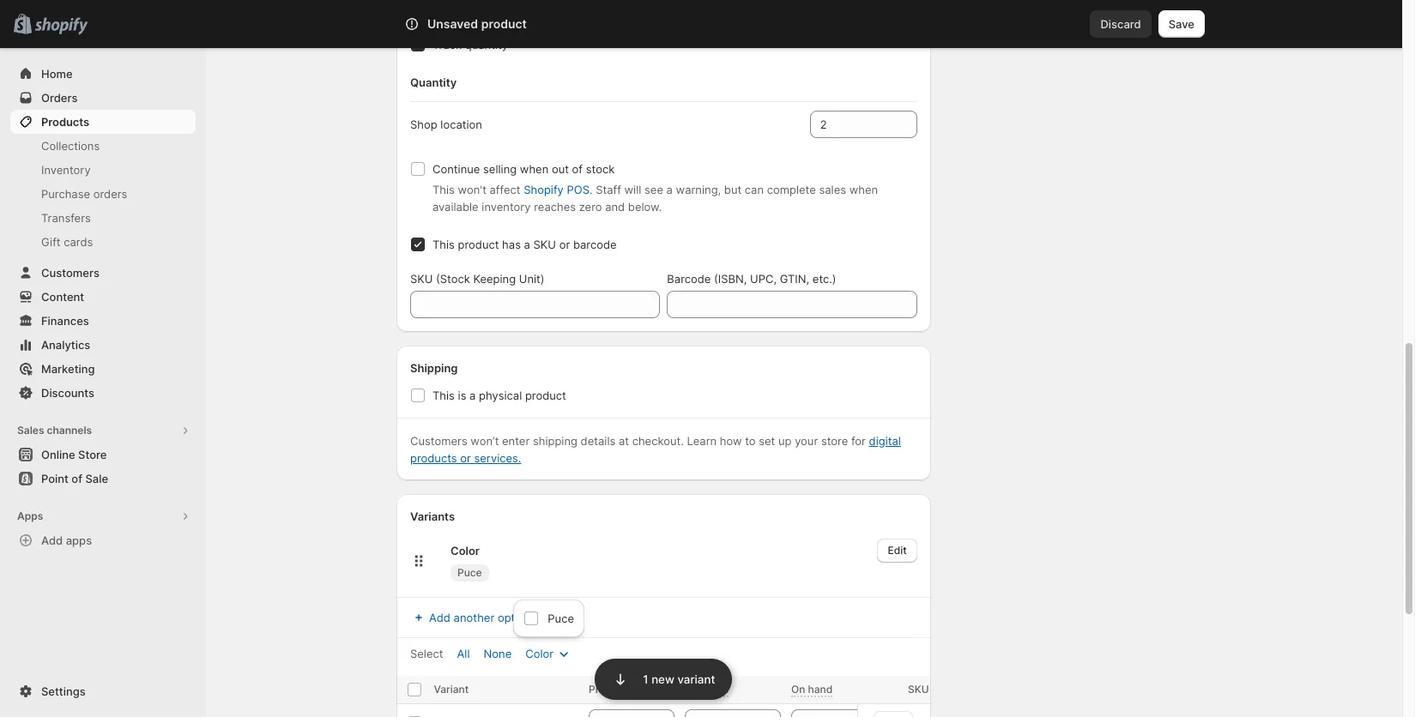 Task type: describe. For each thing, give the bounding box(es) containing it.
gift cards
[[41, 235, 93, 249]]

to
[[745, 434, 756, 448]]

settings link
[[10, 680, 196, 704]]

will
[[624, 183, 641, 197]]

home
[[41, 67, 73, 81]]

finances link
[[10, 309, 196, 333]]

add apps
[[41, 534, 92, 548]]

0 vertical spatial sku
[[533, 238, 556, 251]]

keeping
[[473, 272, 516, 286]]

stock
[[586, 162, 615, 176]]

SKU (Stock Keeping Unit) text field
[[410, 291, 660, 318]]

store
[[821, 434, 848, 448]]

settings
[[41, 685, 86, 699]]

products
[[410, 451, 457, 465]]

search button
[[452, 10, 950, 38]]

color inside dropdown button
[[525, 647, 554, 661]]

purchase
[[41, 187, 90, 201]]

analytics link
[[10, 333, 196, 357]]

sku for sku
[[908, 683, 929, 696]]

1 vertical spatial a
[[524, 238, 530, 251]]

2 vertical spatial a
[[470, 389, 476, 403]]

cards
[[64, 235, 93, 249]]

all
[[457, 647, 470, 661]]

up
[[778, 434, 792, 448]]

track quantity
[[433, 38, 508, 51]]

select
[[410, 647, 443, 661]]

discard button
[[1090, 10, 1152, 38]]

digital products or services.
[[410, 434, 901, 465]]

edit button
[[878, 539, 917, 563]]

available
[[433, 200, 479, 214]]

unit)
[[519, 272, 545, 286]]

quantity
[[410, 76, 457, 89]]

set
[[759, 434, 775, 448]]

physical
[[479, 389, 522, 403]]

sales channels
[[17, 424, 92, 437]]

shipping
[[410, 361, 458, 375]]

point of sale link
[[10, 467, 196, 491]]

product for this
[[458, 238, 499, 251]]

unsaved product
[[427, 16, 527, 31]]

continue
[[433, 162, 480, 176]]

0 vertical spatial when
[[520, 162, 549, 176]]

point
[[41, 472, 69, 486]]

customers for customers won't enter shipping details at checkout. learn how to set up your store for
[[410, 434, 468, 448]]

online store button
[[0, 443, 206, 467]]

analytics
[[41, 338, 90, 352]]

store
[[78, 448, 107, 462]]

add apps button
[[10, 529, 196, 553]]

Barcode (ISBN, UPC, GTIN, etc.) text field
[[667, 291, 917, 318]]

products link
[[10, 110, 196, 134]]

add another option
[[429, 611, 531, 625]]

how
[[720, 434, 742, 448]]

none
[[484, 647, 512, 661]]

hand
[[808, 683, 833, 696]]

track
[[433, 38, 462, 51]]

orders
[[93, 187, 127, 201]]

1 new variant button
[[595, 657, 732, 700]]

barcode
[[573, 238, 617, 251]]

online
[[41, 448, 75, 462]]

search
[[481, 17, 517, 31]]

variant
[[434, 683, 469, 696]]

available
[[685, 683, 729, 696]]

selling
[[483, 162, 517, 176]]

online store
[[41, 448, 107, 462]]

point of sale button
[[0, 467, 206, 491]]

affect
[[490, 183, 521, 197]]

this for this won't affect shopify pos
[[433, 183, 455, 197]]

none button
[[473, 642, 522, 666]]

transfers
[[41, 211, 91, 225]]

customers for customers
[[41, 266, 100, 280]]

this product has a sku or barcode
[[433, 238, 617, 251]]

complete
[[767, 183, 816, 197]]

inventory link
[[10, 158, 196, 182]]

1 new variant
[[643, 673, 715, 687]]

sku (stock keeping unit)
[[410, 272, 545, 286]]

see
[[645, 183, 663, 197]]

gift
[[41, 235, 61, 249]]

zero
[[579, 200, 602, 214]]

sale
[[85, 472, 108, 486]]

collections link
[[10, 134, 196, 158]]

is
[[458, 389, 466, 403]]

add for add apps
[[41, 534, 63, 548]]



Task type: vqa. For each thing, say whether or not it's contained in the screenshot.
"Marketing"
yes



Task type: locate. For each thing, give the bounding box(es) containing it.
1 horizontal spatial customers
[[410, 434, 468, 448]]

purchase orders link
[[10, 182, 196, 206]]

a right has
[[524, 238, 530, 251]]

point of sale
[[41, 472, 108, 486]]

0 vertical spatial product
[[481, 16, 527, 31]]

sales
[[17, 424, 44, 437]]

below.
[[628, 200, 662, 214]]

0 vertical spatial color
[[451, 544, 480, 558]]

or down won't
[[460, 451, 471, 465]]

0 horizontal spatial of
[[72, 472, 82, 486]]

add left another
[[429, 611, 451, 625]]

learn
[[687, 434, 717, 448]]

enter
[[502, 434, 530, 448]]

this for this product has a sku or barcode
[[433, 238, 455, 251]]

add for add another option
[[429, 611, 451, 625]]

this
[[433, 183, 455, 197], [433, 238, 455, 251], [433, 389, 455, 403]]

3 this from the top
[[433, 389, 455, 403]]

shopify pos link
[[524, 183, 590, 197]]

this won't affect shopify pos
[[433, 183, 590, 197]]

won't
[[471, 434, 499, 448]]

2 vertical spatial sku
[[908, 683, 929, 696]]

save
[[1169, 17, 1195, 31]]

content
[[41, 290, 84, 304]]

0 horizontal spatial color
[[451, 544, 480, 558]]

variants
[[410, 510, 455, 524]]

0 vertical spatial add
[[41, 534, 63, 548]]

1 vertical spatial inventory
[[41, 163, 91, 177]]

option
[[498, 611, 531, 625]]

edit
[[888, 544, 907, 557]]

at
[[619, 434, 629, 448]]

product right physical
[[525, 389, 566, 403]]

a right is
[[470, 389, 476, 403]]

products
[[41, 115, 89, 129]]

online store link
[[10, 443, 196, 467]]

2 horizontal spatial a
[[667, 183, 673, 197]]

0 vertical spatial customers
[[41, 266, 100, 280]]

shop
[[410, 118, 437, 131]]

1 vertical spatial of
[[72, 472, 82, 486]]

customers link
[[10, 261, 196, 285]]

finances
[[41, 314, 89, 328]]

customers
[[41, 266, 100, 280], [410, 434, 468, 448]]

a inside . staff will see a warning, but can complete sales when available inventory reaches zero and below.
[[667, 183, 673, 197]]

0 horizontal spatial or
[[460, 451, 471, 465]]

1 horizontal spatial puce
[[548, 612, 574, 626]]

customers up "content"
[[41, 266, 100, 280]]

home link
[[10, 62, 196, 86]]

1 horizontal spatial or
[[559, 238, 570, 251]]

2 horizontal spatial sku
[[908, 683, 929, 696]]

2 vertical spatial product
[[525, 389, 566, 403]]

add another option button
[[400, 606, 541, 630]]

1 horizontal spatial sku
[[533, 238, 556, 251]]

digital
[[869, 434, 901, 448]]

checkout.
[[632, 434, 684, 448]]

0 horizontal spatial customers
[[41, 266, 100, 280]]

1 vertical spatial sku
[[410, 272, 433, 286]]

puce
[[457, 566, 482, 579], [548, 612, 574, 626]]

or left barcode
[[559, 238, 570, 251]]

1 horizontal spatial a
[[524, 238, 530, 251]]

0 vertical spatial of
[[572, 162, 583, 176]]

when inside . staff will see a warning, but can complete sales when available inventory reaches zero and below.
[[849, 183, 878, 197]]

color
[[451, 544, 480, 558], [525, 647, 554, 661]]

1 horizontal spatial when
[[849, 183, 878, 197]]

.
[[590, 183, 593, 197]]

price
[[589, 683, 614, 696]]

0 horizontal spatial a
[[470, 389, 476, 403]]

etc.)
[[813, 272, 836, 286]]

inventory
[[482, 200, 531, 214]]

1 this from the top
[[433, 183, 455, 197]]

of right out
[[572, 162, 583, 176]]

2 vertical spatial this
[[433, 389, 455, 403]]

of left "sale"
[[72, 472, 82, 486]]

save button
[[1158, 10, 1205, 38]]

1 vertical spatial product
[[458, 238, 499, 251]]

color right none 'button'
[[525, 647, 554, 661]]

continue selling when out of stock
[[433, 162, 615, 176]]

services.
[[474, 451, 521, 465]]

location
[[441, 118, 482, 131]]

product for unsaved
[[481, 16, 527, 31]]

0 vertical spatial or
[[559, 238, 570, 251]]

puce up color dropdown button
[[548, 612, 574, 626]]

0 vertical spatial this
[[433, 183, 455, 197]]

on hand
[[791, 683, 833, 696]]

out
[[552, 162, 569, 176]]

shopify
[[524, 183, 564, 197]]

marketing link
[[10, 357, 196, 381]]

1 vertical spatial or
[[460, 451, 471, 465]]

this left is
[[433, 389, 455, 403]]

0 horizontal spatial puce
[[457, 566, 482, 579]]

0 vertical spatial inventory
[[410, 3, 462, 17]]

another
[[454, 611, 495, 625]]

. staff will see a warning, but can complete sales when available inventory reaches zero and below.
[[433, 183, 878, 214]]

but
[[724, 183, 742, 197]]

apps
[[66, 534, 92, 548]]

inventory up 'purchase'
[[41, 163, 91, 177]]

add inside add another option button
[[429, 611, 451, 625]]

0 horizontal spatial sku
[[410, 272, 433, 286]]

inventory up track
[[410, 3, 462, 17]]

transfers link
[[10, 206, 196, 230]]

can
[[745, 183, 764, 197]]

this is a physical product
[[433, 389, 566, 403]]

warning,
[[676, 183, 721, 197]]

apps
[[17, 510, 43, 523]]

your
[[795, 434, 818, 448]]

product left has
[[458, 238, 499, 251]]

customers won't enter shipping details at checkout. learn how to set up your store for
[[410, 434, 869, 448]]

barcode (isbn, upc, gtin, etc.)
[[667, 272, 836, 286]]

color down variants
[[451, 544, 480, 558]]

1 vertical spatial color
[[525, 647, 554, 661]]

0 horizontal spatial add
[[41, 534, 63, 548]]

discounts
[[41, 386, 94, 400]]

gift cards link
[[10, 230, 196, 254]]

(isbn,
[[714, 272, 747, 286]]

inventory
[[410, 3, 462, 17], [41, 163, 91, 177]]

None number field
[[810, 111, 891, 138], [685, 710, 755, 718], [791, 710, 862, 718], [810, 111, 891, 138], [685, 710, 755, 718], [791, 710, 862, 718]]

has
[[502, 238, 521, 251]]

this up (stock
[[433, 238, 455, 251]]

puce up add another option button
[[457, 566, 482, 579]]

of inside the point of sale link
[[72, 472, 82, 486]]

0 vertical spatial a
[[667, 183, 673, 197]]

add inside add apps button
[[41, 534, 63, 548]]

barcode
[[667, 272, 711, 286]]

add
[[41, 534, 63, 548], [429, 611, 451, 625]]

discounts link
[[10, 381, 196, 405]]

of
[[572, 162, 583, 176], [72, 472, 82, 486]]

sku
[[533, 238, 556, 251], [410, 272, 433, 286], [908, 683, 929, 696]]

1 horizontal spatial inventory
[[410, 3, 462, 17]]

quantity
[[465, 38, 508, 51]]

1 vertical spatial this
[[433, 238, 455, 251]]

when up 'shopify'
[[520, 162, 549, 176]]

add left apps
[[41, 534, 63, 548]]

1
[[643, 673, 649, 687]]

collections
[[41, 139, 100, 153]]

1 vertical spatial puce
[[548, 612, 574, 626]]

1 vertical spatial when
[[849, 183, 878, 197]]

apps button
[[10, 505, 196, 529]]

0 vertical spatial puce
[[457, 566, 482, 579]]

or inside digital products or services.
[[460, 451, 471, 465]]

gtin,
[[780, 272, 809, 286]]

won't
[[458, 183, 487, 197]]

2 this from the top
[[433, 238, 455, 251]]

a right see
[[667, 183, 673, 197]]

1 horizontal spatial add
[[429, 611, 451, 625]]

$ text field
[[613, 710, 675, 718]]

this for this is a physical product
[[433, 389, 455, 403]]

0 horizontal spatial inventory
[[41, 163, 91, 177]]

shop location
[[410, 118, 482, 131]]

1 vertical spatial customers
[[410, 434, 468, 448]]

variant
[[678, 673, 715, 687]]

shopify image
[[35, 18, 88, 35]]

color button
[[515, 642, 583, 666]]

product up the quantity
[[481, 16, 527, 31]]

details
[[581, 434, 616, 448]]

sku for sku (stock keeping unit)
[[410, 272, 433, 286]]

1 vertical spatial add
[[429, 611, 451, 625]]

1 horizontal spatial of
[[572, 162, 583, 176]]

0 horizontal spatial when
[[520, 162, 549, 176]]

and
[[605, 200, 625, 214]]

1 horizontal spatial color
[[525, 647, 554, 661]]

this up available
[[433, 183, 455, 197]]

customers up products
[[410, 434, 468, 448]]

when right sales
[[849, 183, 878, 197]]

digital products or services. link
[[410, 434, 901, 465]]



